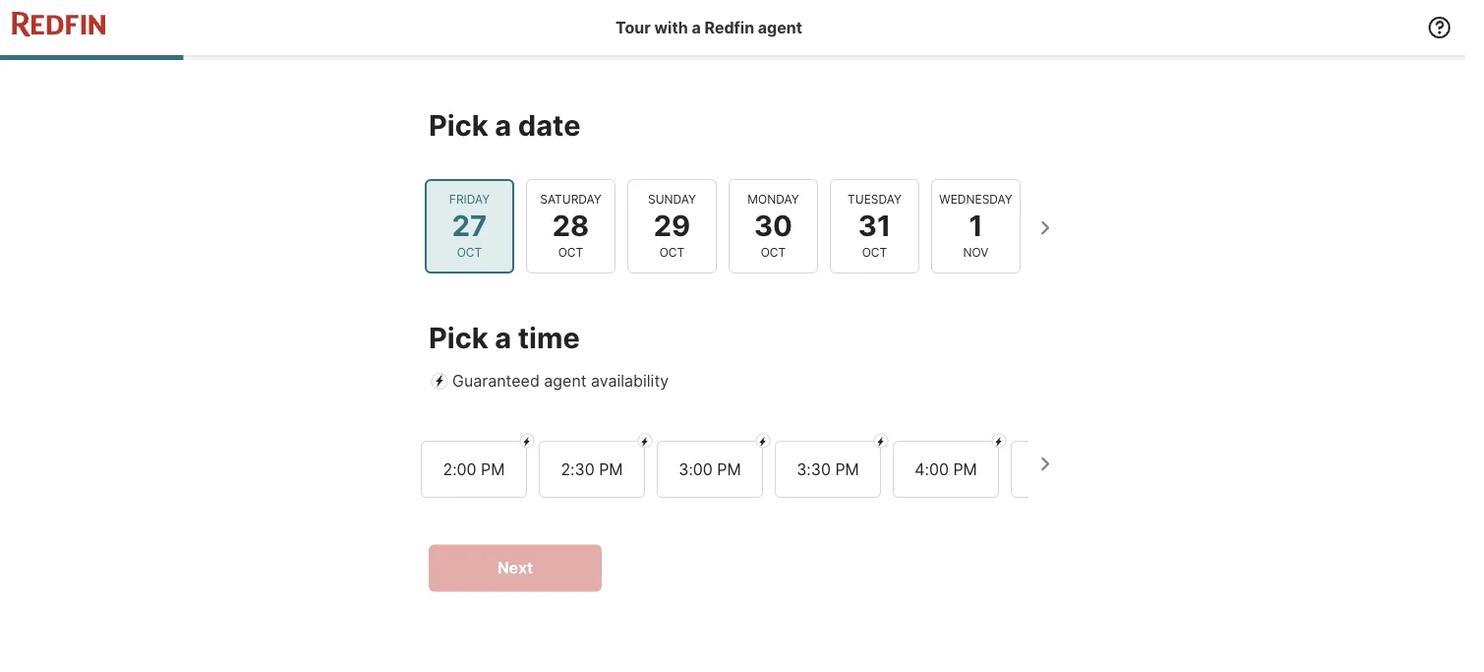 Task type: describe. For each thing, give the bounding box(es) containing it.
4:00
[[915, 459, 949, 478]]

0 vertical spatial a
[[692, 18, 701, 37]]

29
[[654, 208, 691, 243]]

0 vertical spatial agent
[[758, 18, 803, 37]]

31
[[859, 208, 892, 243]]

3:30 pm button
[[775, 440, 882, 497]]

pick for pick a date
[[429, 108, 489, 142]]

oct for 31
[[863, 245, 888, 259]]

oct for 30
[[761, 245, 786, 259]]

saturday 28 oct
[[540, 191, 602, 259]]

friday 27 oct
[[449, 191, 490, 259]]

3:00 pm
[[679, 459, 742, 478]]

sunday 29 oct
[[648, 191, 697, 259]]

saturday
[[540, 191, 602, 206]]

2:30 pm
[[561, 459, 623, 478]]

27
[[452, 208, 487, 243]]

pm for 3:30 pm
[[836, 459, 860, 478]]

monday 30 oct
[[748, 191, 800, 259]]

tour with a redfin agent
[[616, 18, 803, 37]]

wednesday
[[940, 191, 1013, 206]]

next
[[498, 558, 533, 578]]

pm for 2:00 pm
[[481, 459, 505, 478]]

tour
[[616, 18, 651, 37]]

1
[[969, 208, 983, 243]]

3:30
[[797, 459, 831, 478]]

pick a time
[[429, 320, 580, 355]]

3:00 pm button
[[657, 440, 763, 497]]

nov
[[964, 245, 989, 259]]

3:30 pm
[[797, 459, 860, 478]]

with
[[655, 18, 689, 37]]

wednesday 1 nov
[[940, 191, 1013, 259]]

sunday
[[648, 191, 697, 206]]

4:00 pm button
[[893, 440, 1000, 497]]

2:30 pm button
[[539, 440, 645, 497]]

a for date
[[495, 108, 512, 142]]

2:30
[[561, 459, 595, 478]]



Task type: locate. For each thing, give the bounding box(es) containing it.
pm right 3:30 on the bottom
[[836, 459, 860, 478]]

agent down "time"
[[544, 371, 587, 391]]

pm for 3:00 pm
[[718, 459, 742, 478]]

redfin
[[705, 18, 755, 37]]

monday
[[748, 191, 800, 206]]

oct inside monday 30 oct
[[761, 245, 786, 259]]

1 vertical spatial pick
[[429, 320, 489, 355]]

pm right 4:00
[[954, 459, 978, 478]]

1 vertical spatial a
[[495, 108, 512, 142]]

5 pm from the left
[[954, 459, 978, 478]]

1 pick from the top
[[429, 108, 489, 142]]

4 pm from the left
[[836, 459, 860, 478]]

friday
[[449, 191, 490, 206]]

pick for pick a time
[[429, 320, 489, 355]]

3 pm from the left
[[718, 459, 742, 478]]

pick up the friday on the left top
[[429, 108, 489, 142]]

3 oct from the left
[[660, 245, 685, 259]]

pm for 2:30 pm
[[599, 459, 623, 478]]

28
[[553, 208, 590, 243]]

oct
[[457, 245, 482, 259], [559, 245, 584, 259], [660, 245, 685, 259], [761, 245, 786, 259], [863, 245, 888, 259]]

pick a date
[[429, 108, 581, 142]]

oct down "31"
[[863, 245, 888, 259]]

2 vertical spatial a
[[495, 320, 512, 355]]

oct for 27
[[457, 245, 482, 259]]

oct down 29
[[660, 245, 685, 259]]

tuesday
[[848, 191, 902, 206]]

0 vertical spatial pick
[[429, 108, 489, 142]]

tuesday 31 oct
[[848, 191, 902, 259]]

pm inside button
[[954, 459, 978, 478]]

agent
[[758, 18, 803, 37], [544, 371, 587, 391]]

3:00
[[679, 459, 713, 478]]

a left date
[[495, 108, 512, 142]]

a for time
[[495, 320, 512, 355]]

pm for 4:00 pm
[[954, 459, 978, 478]]

1 horizontal spatial agent
[[758, 18, 803, 37]]

a up guaranteed on the bottom left of the page
[[495, 320, 512, 355]]

4 oct from the left
[[761, 245, 786, 259]]

oct inside tuesday 31 oct
[[863, 245, 888, 259]]

1 pm from the left
[[481, 459, 505, 478]]

4:00 pm
[[915, 459, 978, 478]]

2 pm from the left
[[599, 459, 623, 478]]

pm
[[481, 459, 505, 478], [599, 459, 623, 478], [718, 459, 742, 478], [836, 459, 860, 478], [954, 459, 978, 478]]

next image
[[1029, 448, 1061, 480]]

5 oct from the left
[[863, 245, 888, 259]]

2:00 pm
[[443, 459, 505, 478]]

2:00
[[443, 459, 477, 478]]

oct for 28
[[559, 245, 584, 259]]

1 oct from the left
[[457, 245, 482, 259]]

next image
[[1029, 212, 1061, 243]]

2 pick from the top
[[429, 320, 489, 355]]

pick
[[429, 108, 489, 142], [429, 320, 489, 355]]

pm right "3:00"
[[718, 459, 742, 478]]

oct inside 'sunday 29 oct'
[[660, 245, 685, 259]]

guaranteed agent availability
[[453, 371, 669, 391]]

oct inside friday 27 oct
[[457, 245, 482, 259]]

a
[[692, 18, 701, 37], [495, 108, 512, 142], [495, 320, 512, 355]]

a right with
[[692, 18, 701, 37]]

pm right 2:00
[[481, 459, 505, 478]]

30
[[755, 208, 793, 243]]

oct inside saturday 28 oct
[[559, 245, 584, 259]]

pm right 2:30
[[599, 459, 623, 478]]

guaranteed
[[453, 371, 540, 391]]

oct down 28
[[559, 245, 584, 259]]

date
[[518, 108, 581, 142]]

next button
[[429, 545, 602, 592]]

agent right redfin
[[758, 18, 803, 37]]

oct down 30
[[761, 245, 786, 259]]

oct down 27
[[457, 245, 482, 259]]

2:00 pm button
[[421, 440, 527, 497]]

oct for 29
[[660, 245, 685, 259]]

progress bar
[[0, 55, 1466, 60]]

availability
[[591, 371, 669, 391]]

0 horizontal spatial agent
[[544, 371, 587, 391]]

2 oct from the left
[[559, 245, 584, 259]]

pick up guaranteed on the bottom left of the page
[[429, 320, 489, 355]]

1 vertical spatial agent
[[544, 371, 587, 391]]

time
[[518, 320, 580, 355]]

pm inside button
[[718, 459, 742, 478]]



Task type: vqa. For each thing, say whether or not it's contained in the screenshot.
the rightmost the go
no



